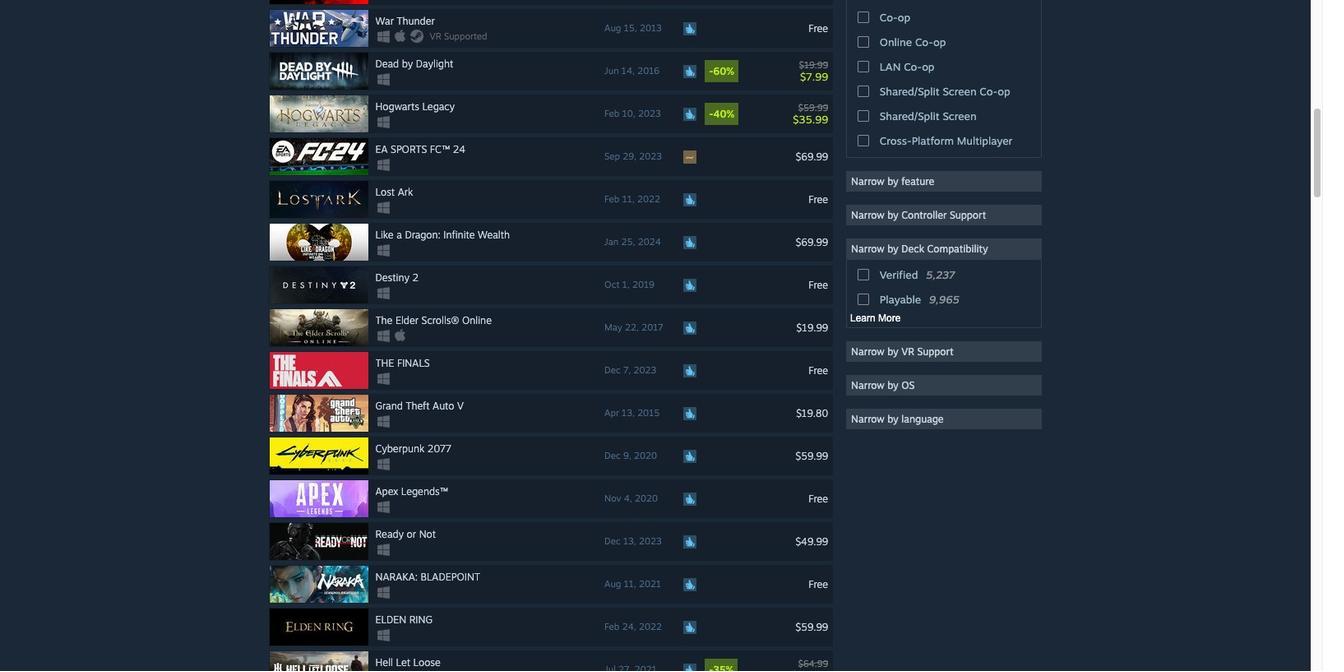 Task type: describe. For each thing, give the bounding box(es) containing it.
9,
[[624, 450, 632, 462]]

screen for shared/split screen co-op
[[943, 85, 977, 98]]

$59.99 for cyberpunk 2077
[[796, 450, 829, 462]]

support for narrow by controller support
[[950, 209, 986, 221]]

jun
[[605, 65, 619, 77]]

- for $35.99
[[709, 108, 714, 120]]

feb for elden ring
[[605, 621, 620, 633]]

feature
[[902, 175, 935, 188]]

14,
[[622, 65, 635, 77]]

nov
[[605, 493, 622, 504]]

war thunder
[[376, 15, 435, 27]]

or
[[407, 528, 416, 541]]

cross-
[[880, 134, 912, 147]]

2017
[[642, 322, 664, 333]]

theft
[[406, 400, 430, 412]]

thunder
[[397, 15, 435, 27]]

aug for naraka: bladepoint
[[605, 578, 621, 590]]

9,965
[[930, 293, 960, 306]]

cross-platform multiplayer
[[880, 134, 1013, 147]]

language
[[902, 413, 944, 425]]

15,
[[624, 22, 637, 34]]

feb for hogwarts legacy
[[605, 108, 620, 119]]

learn
[[851, 313, 876, 324]]

free for lost ark
[[809, 193, 829, 205]]

1,
[[622, 279, 630, 290]]

narrow for narrow by controller support
[[851, 209, 885, 221]]

2020 for $59.99
[[634, 450, 657, 462]]

dec for the finals
[[605, 364, 621, 376]]

jan 25, 2024
[[605, 236, 661, 248]]

naraka:
[[376, 571, 418, 583]]

more
[[879, 313, 901, 324]]

dead
[[376, 58, 399, 70]]

like a dragon: infinite wealth
[[376, 229, 510, 241]]

lost
[[376, 186, 395, 198]]

dragon:
[[405, 229, 441, 241]]

0 vertical spatial vr
[[430, 30, 442, 42]]

shared/split screen
[[880, 109, 977, 123]]

v
[[457, 400, 464, 412]]

ea sports fc™ 24
[[376, 143, 466, 155]]

narrow for narrow by feature
[[851, 175, 885, 188]]

by for deck
[[888, 243, 899, 255]]

learn more link
[[851, 313, 901, 324]]

by for feature
[[888, 175, 899, 188]]

2021
[[639, 578, 661, 590]]

dec 7, 2023
[[605, 364, 657, 376]]

40%
[[714, 108, 735, 120]]

legends™
[[401, 485, 448, 498]]

25,
[[622, 236, 636, 248]]

wealth
[[478, 229, 510, 241]]

by for daylight
[[402, 58, 413, 70]]

free for the finals
[[809, 364, 829, 376]]

$7.99
[[800, 70, 829, 83]]

apex
[[376, 485, 398, 498]]

oct
[[605, 279, 620, 290]]

may
[[605, 322, 623, 333]]

fc™
[[430, 143, 450, 155]]

dead by daylight
[[376, 58, 454, 70]]

dec 9, 2020
[[605, 450, 657, 462]]

elden
[[376, 614, 407, 626]]

narrow for narrow by language
[[851, 413, 885, 425]]

auto
[[433, 400, 454, 412]]

2020 for free
[[635, 493, 658, 504]]

learn more
[[851, 313, 901, 324]]

2023 for $49.99
[[639, 536, 662, 547]]

hogwarts
[[376, 100, 420, 113]]

$59.99 inside $59.99 $35.99
[[799, 102, 829, 113]]

lan co-op
[[880, 60, 935, 73]]

ark
[[398, 186, 413, 198]]

destiny 2
[[376, 271, 419, 284]]

destiny
[[376, 271, 410, 284]]

narrow by controller support
[[851, 209, 986, 221]]

11, for naraka: bladepoint
[[624, 578, 637, 590]]

4,
[[624, 493, 633, 504]]

daylight
[[416, 58, 454, 70]]

free for naraka: bladepoint
[[809, 578, 829, 590]]

bladepoint
[[421, 571, 480, 583]]

narrow by os
[[851, 379, 915, 392]]

24
[[453, 143, 466, 155]]

the
[[376, 314, 393, 327]]

ready or not
[[376, 528, 436, 541]]

supported
[[444, 30, 488, 42]]

cyberpunk 2077
[[376, 443, 452, 455]]

feb 10, 2023
[[605, 108, 661, 119]]

$64.99
[[799, 658, 829, 669]]

op up multiplayer
[[998, 85, 1011, 98]]

narrow by feature
[[851, 175, 935, 188]]

shared/split for shared/split screen
[[880, 109, 940, 123]]

2023 right 10,
[[638, 108, 661, 119]]

verified 5,237
[[880, 268, 955, 281]]

the elder scrolls® online
[[376, 314, 492, 327]]

let
[[396, 657, 411, 669]]

cyberpunk
[[376, 443, 425, 455]]

shared/split for shared/split screen co-op
[[880, 85, 940, 98]]

2023 for free
[[634, 364, 657, 376]]

free for war thunder
[[809, 22, 829, 34]]

aug 11, 2021
[[605, 578, 661, 590]]

controller
[[902, 209, 947, 221]]

narrow by deck compatibility
[[851, 243, 988, 255]]

co- up multiplayer
[[980, 85, 998, 98]]

nov 4, 2020
[[605, 493, 658, 504]]

2016
[[638, 65, 660, 77]]



Task type: locate. For each thing, give the bounding box(es) containing it.
by left os
[[888, 379, 899, 392]]

2 - from the top
[[709, 108, 714, 120]]

by for controller
[[888, 209, 899, 221]]

0 vertical spatial 11,
[[622, 193, 635, 205]]

2023 for $69.99
[[639, 151, 662, 162]]

online co-op
[[880, 35, 946, 49]]

2 vertical spatial feb
[[605, 621, 620, 633]]

dec 13, 2023
[[605, 536, 662, 547]]

2 vertical spatial dec
[[605, 536, 621, 547]]

2024
[[638, 236, 661, 248]]

22,
[[625, 322, 639, 333]]

aug 15, 2013
[[605, 22, 662, 34]]

by left deck
[[888, 243, 899, 255]]

screen up cross-platform multiplayer
[[943, 109, 977, 123]]

free up $19.99 $7.99 at the right
[[809, 22, 829, 34]]

$59.99 down $19.80
[[796, 450, 829, 462]]

2 $69.99 from the top
[[796, 236, 829, 248]]

screen for shared/split screen
[[943, 109, 977, 123]]

free
[[809, 22, 829, 34], [809, 193, 829, 205], [809, 278, 829, 291], [809, 364, 829, 376], [809, 492, 829, 505], [809, 578, 829, 590]]

apex legends™
[[376, 485, 448, 498]]

2 screen from the top
[[943, 109, 977, 123]]

0 horizontal spatial online
[[462, 314, 492, 327]]

elden ring
[[376, 614, 433, 626]]

dec for ready or not
[[605, 536, 621, 547]]

1 vertical spatial shared/split
[[880, 109, 940, 123]]

ring
[[409, 614, 433, 626]]

0 vertical spatial 2020
[[634, 450, 657, 462]]

feb left 24,
[[605, 621, 620, 633]]

by right dead
[[402, 58, 413, 70]]

free up $19.80
[[809, 364, 829, 376]]

2 narrow from the top
[[851, 209, 885, 221]]

13, down nov 4, 2020 at the left of page
[[624, 536, 637, 547]]

$19.99
[[799, 59, 829, 70], [797, 321, 829, 334]]

1 aug from the top
[[605, 22, 621, 34]]

2 free from the top
[[809, 193, 829, 205]]

5,237
[[926, 268, 955, 281]]

dec left 9, in the left of the page
[[605, 450, 621, 462]]

1 free from the top
[[809, 22, 829, 34]]

free for destiny 2
[[809, 278, 829, 291]]

like
[[376, 229, 394, 241]]

0 vertical spatial support
[[950, 209, 986, 221]]

by for os
[[888, 379, 899, 392]]

1 horizontal spatial vr
[[902, 346, 915, 358]]

legacy
[[422, 100, 455, 113]]

1 vertical spatial dec
[[605, 450, 621, 462]]

2019
[[633, 279, 655, 290]]

lan
[[880, 60, 901, 73]]

screen up shared/split screen
[[943, 85, 977, 98]]

ea
[[376, 143, 388, 155]]

2 vertical spatial $59.99
[[796, 621, 829, 633]]

jan
[[605, 236, 619, 248]]

shared/split up 'cross-'
[[880, 109, 940, 123]]

by left feature
[[888, 175, 899, 188]]

by
[[402, 58, 413, 70], [888, 175, 899, 188], [888, 209, 899, 221], [888, 243, 899, 255], [888, 346, 899, 358], [888, 379, 899, 392], [888, 413, 899, 425]]

1 dec from the top
[[605, 364, 621, 376]]

by for language
[[888, 413, 899, 425]]

1 vertical spatial vr
[[902, 346, 915, 358]]

feb for lost ark
[[605, 193, 620, 205]]

narrow by vr support
[[851, 346, 954, 358]]

narrow left os
[[851, 379, 885, 392]]

$59.99 down $7.99
[[799, 102, 829, 113]]

$19.99 for $19.99 $7.99
[[799, 59, 829, 70]]

13, for $19.80
[[622, 407, 635, 419]]

6 free from the top
[[809, 578, 829, 590]]

0 vertical spatial -
[[709, 65, 714, 77]]

1 vertical spatial 13,
[[624, 536, 637, 547]]

free up $49.99 on the bottom of the page
[[809, 492, 829, 505]]

2022 for $59.99
[[639, 621, 662, 633]]

vr down the thunder
[[430, 30, 442, 42]]

1 vertical spatial $19.99
[[797, 321, 829, 334]]

11, for lost ark
[[622, 193, 635, 205]]

free left verified on the top of page
[[809, 278, 829, 291]]

2 dec from the top
[[605, 450, 621, 462]]

op up lan co-op
[[934, 35, 946, 49]]

2023 right 29,
[[639, 151, 662, 162]]

online down the co-op
[[880, 35, 912, 49]]

war
[[376, 15, 394, 27]]

naraka: bladepoint
[[376, 571, 480, 583]]

1 vertical spatial aug
[[605, 578, 621, 590]]

feb
[[605, 108, 620, 119], [605, 193, 620, 205], [605, 621, 620, 633]]

2 shared/split from the top
[[880, 109, 940, 123]]

0 vertical spatial online
[[880, 35, 912, 49]]

loose
[[413, 657, 441, 669]]

2020 right 9, in the left of the page
[[634, 450, 657, 462]]

narrow down narrow by os
[[851, 413, 885, 425]]

0 vertical spatial $69.99
[[796, 150, 829, 162]]

feb 24, 2022
[[605, 621, 662, 633]]

apr 13, 2015
[[605, 407, 660, 419]]

1 vertical spatial 11,
[[624, 578, 637, 590]]

$19.99 left the learn
[[797, 321, 829, 334]]

screen
[[943, 85, 977, 98], [943, 109, 977, 123]]

compatibility
[[928, 243, 988, 255]]

the finals
[[376, 357, 430, 369]]

2022
[[638, 193, 661, 205], [639, 621, 662, 633]]

co- up lan co-op
[[916, 35, 934, 49]]

2 feb from the top
[[605, 193, 620, 205]]

$19.99 up $59.99 $35.99
[[799, 59, 829, 70]]

0 vertical spatial $59.99
[[799, 102, 829, 113]]

0 vertical spatial shared/split
[[880, 85, 940, 98]]

1 vertical spatial support
[[918, 346, 954, 358]]

aug left 2021
[[605, 578, 621, 590]]

1 vertical spatial $59.99
[[796, 450, 829, 462]]

deck
[[902, 243, 925, 255]]

feb down sep
[[605, 193, 620, 205]]

apr
[[605, 407, 619, 419]]

dec down "nov"
[[605, 536, 621, 547]]

vr supported
[[430, 30, 488, 42]]

2023 right 7,
[[634, 364, 657, 376]]

$59.99 $35.99
[[793, 102, 829, 125]]

jun 14, 2016
[[605, 65, 660, 77]]

2015
[[638, 407, 660, 419]]

multiplayer
[[957, 134, 1013, 147]]

grand
[[376, 400, 403, 412]]

op down online co-op
[[922, 60, 935, 73]]

4 free from the top
[[809, 364, 829, 376]]

by for vr
[[888, 346, 899, 358]]

$59.99
[[799, 102, 829, 113], [796, 450, 829, 462], [796, 621, 829, 633]]

13, for $49.99
[[624, 536, 637, 547]]

2013
[[640, 22, 662, 34]]

free down $35.99
[[809, 193, 829, 205]]

1 feb from the top
[[605, 108, 620, 119]]

playable
[[880, 293, 922, 306]]

0 vertical spatial aug
[[605, 22, 621, 34]]

1 vertical spatial 2022
[[639, 621, 662, 633]]

3 dec from the top
[[605, 536, 621, 547]]

playable 9,965
[[880, 293, 960, 306]]

3 feb from the top
[[605, 621, 620, 633]]

grand theft auto v
[[376, 400, 464, 412]]

0 vertical spatial 2022
[[638, 193, 661, 205]]

lost ark
[[376, 186, 413, 198]]

1 $69.99 from the top
[[796, 150, 829, 162]]

1 horizontal spatial online
[[880, 35, 912, 49]]

- for $7.99
[[709, 65, 714, 77]]

0 vertical spatial feb
[[605, 108, 620, 119]]

1 vertical spatial online
[[462, 314, 492, 327]]

narrow for narrow by deck compatibility
[[851, 243, 885, 255]]

2022 up "2024"
[[638, 193, 661, 205]]

free for apex legends™
[[809, 492, 829, 505]]

1 vertical spatial 2020
[[635, 493, 658, 504]]

dec left 7,
[[605, 364, 621, 376]]

narrow for narrow by vr support
[[851, 346, 885, 358]]

- down -60%
[[709, 108, 714, 120]]

free down $49.99 on the bottom of the page
[[809, 578, 829, 590]]

co- up online co-op
[[880, 11, 898, 24]]

1 vertical spatial feb
[[605, 193, 620, 205]]

1 - from the top
[[709, 65, 714, 77]]

2020 right 4,
[[635, 493, 658, 504]]

narrow for narrow by os
[[851, 379, 885, 392]]

11, up 25,
[[622, 193, 635, 205]]

aug left 15,
[[605, 22, 621, 34]]

13, right apr
[[622, 407, 635, 419]]

2020
[[634, 450, 657, 462], [635, 493, 658, 504]]

1 narrow from the top
[[851, 175, 885, 188]]

narrow
[[851, 175, 885, 188], [851, 209, 885, 221], [851, 243, 885, 255], [851, 346, 885, 358], [851, 379, 885, 392], [851, 413, 885, 425]]

3 narrow from the top
[[851, 243, 885, 255]]

$59.99 for elden ring
[[796, 621, 829, 633]]

co-op
[[880, 11, 911, 24]]

op up online co-op
[[898, 11, 911, 24]]

sep
[[605, 151, 620, 162]]

$69.99 for like a dragon: infinite wealth
[[796, 236, 829, 248]]

online right scrolls®
[[462, 314, 492, 327]]

sports
[[391, 143, 427, 155]]

5 free from the top
[[809, 492, 829, 505]]

narrow down narrow by feature on the right top
[[851, 209, 885, 221]]

op
[[898, 11, 911, 24], [934, 35, 946, 49], [922, 60, 935, 73], [998, 85, 1011, 98]]

finals
[[397, 357, 430, 369]]

0 vertical spatial screen
[[943, 85, 977, 98]]

$59.99 up $64.99
[[796, 621, 829, 633]]

oct 1, 2019
[[605, 279, 655, 290]]

narrow down 'cross-'
[[851, 175, 885, 188]]

29,
[[623, 151, 637, 162]]

$19.99 for $19.99
[[797, 321, 829, 334]]

co- right lan
[[904, 60, 922, 73]]

scrolls®
[[422, 314, 459, 327]]

4 narrow from the top
[[851, 346, 885, 358]]

vr up os
[[902, 346, 915, 358]]

support up compatibility
[[950, 209, 986, 221]]

online
[[880, 35, 912, 49], [462, 314, 492, 327]]

2023 up 2021
[[639, 536, 662, 547]]

2 aug from the top
[[605, 578, 621, 590]]

-60%
[[709, 65, 735, 77]]

-40%
[[709, 108, 735, 120]]

0 vertical spatial 13,
[[622, 407, 635, 419]]

dec for cyberpunk 2077
[[605, 450, 621, 462]]

dec
[[605, 364, 621, 376], [605, 450, 621, 462], [605, 536, 621, 547]]

by left controller
[[888, 209, 899, 221]]

hell let loose
[[376, 657, 441, 669]]

by left 'language'
[[888, 413, 899, 425]]

1 vertical spatial $69.99
[[796, 236, 829, 248]]

- up -40%
[[709, 65, 714, 77]]

1 vertical spatial -
[[709, 108, 714, 120]]

10,
[[622, 108, 636, 119]]

$19.99 $7.99
[[799, 59, 829, 83]]

7,
[[624, 364, 631, 376]]

2022 right 24,
[[639, 621, 662, 633]]

5 narrow from the top
[[851, 379, 885, 392]]

ready
[[376, 528, 404, 541]]

may 22, 2017
[[605, 322, 664, 333]]

$69.99 for ea sports fc™ 24
[[796, 150, 829, 162]]

narrow up verified on the top of page
[[851, 243, 885, 255]]

by down "more"
[[888, 346, 899, 358]]

6 narrow from the top
[[851, 413, 885, 425]]

feb left 10,
[[605, 108, 620, 119]]

0 horizontal spatial vr
[[430, 30, 442, 42]]

narrow down the learn
[[851, 346, 885, 358]]

2022 for free
[[638, 193, 661, 205]]

0 vertical spatial $19.99
[[799, 59, 829, 70]]

shared/split down lan co-op
[[880, 85, 940, 98]]

1 vertical spatial screen
[[943, 109, 977, 123]]

0 vertical spatial dec
[[605, 364, 621, 376]]

$49.99
[[796, 535, 829, 547]]

1 shared/split from the top
[[880, 85, 940, 98]]

2
[[413, 271, 419, 284]]

3 free from the top
[[809, 278, 829, 291]]

a
[[397, 229, 402, 241]]

1 screen from the top
[[943, 85, 977, 98]]

support for narrow by vr support
[[918, 346, 954, 358]]

11, left 2021
[[624, 578, 637, 590]]

aug for war thunder
[[605, 22, 621, 34]]

support down 9,965
[[918, 346, 954, 358]]



Task type: vqa. For each thing, say whether or not it's contained in the screenshot.


